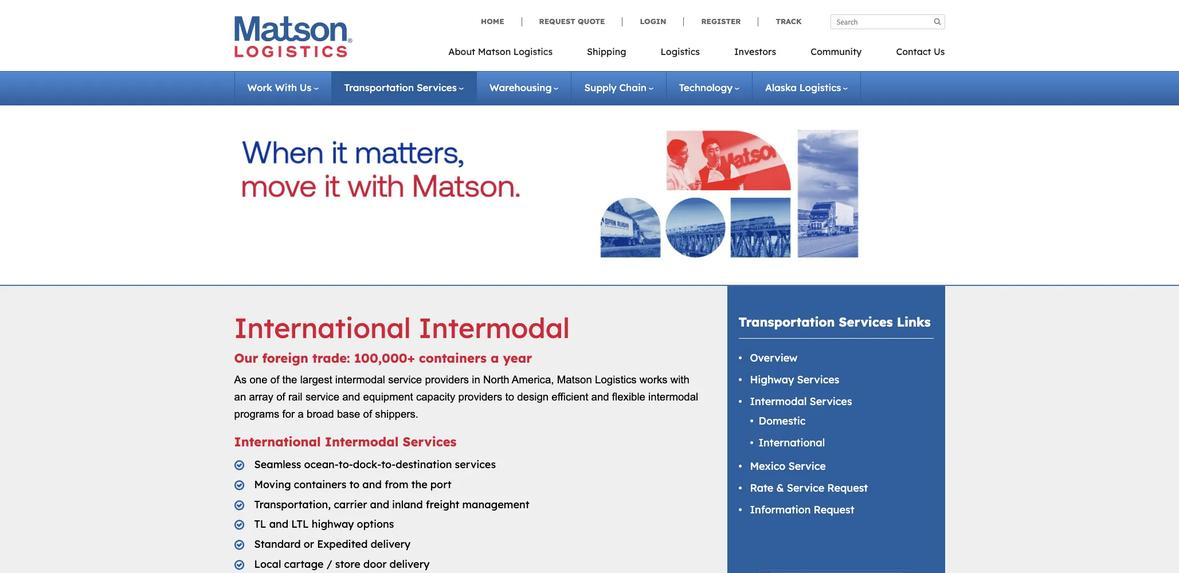 Task type: vqa. For each thing, say whether or not it's contained in the screenshot.
the left the
yes



Task type: describe. For each thing, give the bounding box(es) containing it.
logistics down community link
[[799, 81, 841, 93]]

standard
[[254, 538, 301, 551]]

transportation services
[[344, 81, 457, 93]]

design
[[517, 391, 549, 403]]

highway
[[750, 373, 794, 386]]

the inside as one of the largest intermodal service providers in north america, matson logistics works with an array of rail service and equipment capacity providers to design efficient and flexible intermodal programs for a broad base of shippers.
[[282, 374, 297, 386]]

0 vertical spatial of
[[270, 374, 279, 386]]

supply chain
[[584, 81, 646, 93]]

supply chain link
[[584, 81, 653, 93]]

mexico service
[[750, 460, 826, 473]]

one
[[250, 374, 267, 386]]

transportation services link
[[344, 81, 464, 93]]

services for transportation services links
[[839, 314, 893, 330]]

contact us link
[[879, 42, 945, 66]]

home
[[481, 17, 504, 26]]

transportation for transportation services links
[[739, 314, 835, 330]]

transportation,
[[254, 498, 331, 511]]

track
[[776, 17, 802, 26]]

alaska logistics
[[765, 81, 841, 93]]

1 vertical spatial providers
[[458, 391, 502, 403]]

community link
[[793, 42, 879, 66]]

top menu navigation
[[448, 42, 945, 66]]

local
[[254, 558, 281, 571]]

mexico
[[750, 460, 785, 473]]

local cartage / store door delivery
[[254, 558, 430, 571]]

about matson logistics
[[448, 46, 553, 57]]

in
[[472, 374, 480, 386]]

programs
[[234, 408, 279, 420]]

trade:
[[312, 350, 350, 366]]

/
[[327, 558, 332, 571]]

carrier
[[334, 498, 367, 511]]

port
[[430, 478, 451, 491]]

intermodal services
[[750, 395, 852, 408]]

international intermodal
[[234, 311, 570, 345]]

highway
[[312, 518, 354, 531]]

alaska
[[765, 81, 797, 93]]

array
[[249, 391, 273, 403]]

links
[[897, 314, 931, 330]]

tl
[[254, 518, 266, 531]]

international for international link
[[759, 436, 825, 449]]

with
[[275, 81, 297, 93]]

services for transportation services
[[417, 81, 457, 93]]

100,000+
[[354, 350, 415, 366]]

quote
[[578, 17, 605, 26]]

about
[[448, 46, 475, 57]]

options
[[357, 518, 394, 531]]

destination
[[396, 458, 452, 471]]

contact us
[[896, 46, 945, 57]]

america,
[[512, 374, 554, 386]]

services
[[455, 458, 496, 471]]

as
[[234, 374, 247, 386]]

a inside as one of the largest intermodal service providers in north america, matson logistics works with an array of rail service and equipment capacity providers to design efficient and flexible intermodal programs for a broad base of shippers.
[[298, 408, 304, 420]]

our foreign trade: 100,000+ containers a year
[[234, 350, 532, 366]]

technology
[[679, 81, 733, 93]]

and right tl
[[269, 518, 288, 531]]

shipping link
[[570, 42, 643, 66]]

1 vertical spatial delivery
[[390, 558, 430, 571]]

and down the seamless ocean-to-dock-to-destination services at the bottom
[[362, 478, 382, 491]]

our
[[234, 350, 258, 366]]

warehousing link
[[489, 81, 559, 93]]

international for international intermodal
[[234, 311, 411, 345]]

dock-
[[353, 458, 381, 471]]

and left flexible
[[591, 391, 609, 403]]

contact
[[896, 46, 931, 57]]

investors
[[734, 46, 776, 57]]

mexico service link
[[750, 460, 826, 473]]

home link
[[481, 17, 521, 26]]

intermodal for international intermodal services
[[325, 434, 399, 450]]

logistics link
[[643, 42, 717, 66]]

work
[[247, 81, 272, 93]]

login
[[640, 17, 666, 26]]

rail
[[288, 391, 303, 403]]

carrier image
[[759, 570, 913, 573]]

Search search field
[[830, 14, 945, 29]]

logistics up warehousing link at the left top of the page
[[513, 46, 553, 57]]

1 vertical spatial of
[[276, 391, 285, 403]]

seamless
[[254, 458, 301, 471]]

2 to- from the left
[[381, 458, 396, 471]]

supply
[[584, 81, 617, 93]]

intermodal inside transportation services links section
[[750, 395, 807, 408]]

with
[[670, 374, 689, 386]]

equipment
[[363, 391, 413, 403]]

investors link
[[717, 42, 793, 66]]

track link
[[758, 17, 802, 26]]

services for intermodal services
[[810, 395, 852, 408]]

logistics down the login
[[661, 46, 700, 57]]

intermodal for international intermodal
[[419, 311, 570, 345]]

chain
[[619, 81, 646, 93]]

2 vertical spatial request
[[814, 503, 854, 516]]

0 vertical spatial request
[[539, 17, 575, 26]]

us inside "top menu" navigation
[[934, 46, 945, 57]]

warehousing
[[489, 81, 552, 93]]

tl and ltl highway options
[[254, 518, 394, 531]]

1 horizontal spatial a
[[491, 350, 499, 366]]

transportation services links
[[739, 314, 931, 330]]

or
[[304, 538, 314, 551]]

register
[[701, 17, 741, 26]]

flexible
[[612, 391, 645, 403]]

matson logistics image
[[234, 16, 352, 57]]

transportation, carrier and inland freight management
[[254, 498, 529, 511]]

0 horizontal spatial to
[[349, 478, 360, 491]]



Task type: locate. For each thing, give the bounding box(es) containing it.
services left links at the right bottom of the page
[[839, 314, 893, 330]]

0 horizontal spatial matson
[[478, 46, 511, 57]]

0 vertical spatial to
[[505, 391, 514, 403]]

login link
[[622, 17, 683, 26]]

0 horizontal spatial a
[[298, 408, 304, 420]]

intermodal up year
[[419, 311, 570, 345]]

1 horizontal spatial service
[[388, 374, 422, 386]]

moving containers to and from the port
[[254, 478, 451, 491]]

cartage
[[284, 558, 324, 571]]

ocean-
[[304, 458, 339, 471]]

north
[[483, 374, 509, 386]]

and up "options"
[[370, 498, 389, 511]]

services for highway services
[[797, 373, 839, 386]]

for
[[282, 408, 295, 420]]

1 vertical spatial intermodal
[[648, 391, 698, 403]]

overview link
[[750, 352, 798, 365]]

2 vertical spatial of
[[363, 408, 372, 420]]

matson
[[478, 46, 511, 57], [557, 374, 592, 386]]

inland
[[392, 498, 423, 511]]

0 vertical spatial delivery
[[371, 538, 411, 551]]

request up 'information request'
[[827, 482, 868, 495]]

information request link
[[750, 503, 854, 516]]

highway services link
[[750, 373, 839, 386]]

logistics up flexible
[[595, 374, 637, 386]]

0 horizontal spatial to-
[[339, 458, 353, 471]]

management
[[462, 498, 529, 511]]

0 vertical spatial a
[[491, 350, 499, 366]]

rate & service request
[[750, 482, 868, 495]]

domestic
[[759, 414, 805, 427]]

domestic link
[[759, 414, 805, 427]]

1 horizontal spatial matson
[[557, 374, 592, 386]]

1 vertical spatial containers
[[294, 478, 346, 491]]

the up rail
[[282, 374, 297, 386]]

1 vertical spatial us
[[300, 81, 312, 93]]

containers down ocean-
[[294, 478, 346, 491]]

request quote
[[539, 17, 605, 26]]

of left rail
[[276, 391, 285, 403]]

year
[[503, 350, 532, 366]]

intermodal up dock-
[[325, 434, 399, 450]]

1 vertical spatial transportation
[[739, 314, 835, 330]]

to- up from
[[381, 458, 396, 471]]

providers down in
[[458, 391, 502, 403]]

overview
[[750, 352, 798, 365]]

capacity
[[416, 391, 455, 403]]

1 horizontal spatial to
[[505, 391, 514, 403]]

international up trade:
[[234, 311, 411, 345]]

transportation
[[344, 81, 414, 93], [739, 314, 835, 330]]

of right the base
[[363, 408, 372, 420]]

about matson logistics link
[[448, 42, 570, 66]]

delivery
[[371, 538, 411, 551], [390, 558, 430, 571]]

largest
[[300, 374, 332, 386]]

highway services
[[750, 373, 839, 386]]

2 horizontal spatial intermodal
[[750, 395, 807, 408]]

international link
[[759, 436, 825, 449]]

a right 'for' at bottom
[[298, 408, 304, 420]]

1 vertical spatial request
[[827, 482, 868, 495]]

the down destination at the left
[[411, 478, 427, 491]]

foreign
[[262, 350, 308, 366]]

service up equipment
[[388, 374, 422, 386]]

international intermodal services
[[234, 434, 457, 450]]

1 horizontal spatial transportation
[[739, 314, 835, 330]]

0 horizontal spatial transportation
[[344, 81, 414, 93]]

None search field
[[830, 14, 945, 29]]

0 horizontal spatial containers
[[294, 478, 346, 491]]

a up north
[[491, 350, 499, 366]]

1 vertical spatial service
[[305, 391, 339, 403]]

search image
[[934, 18, 941, 25]]

1 vertical spatial the
[[411, 478, 427, 491]]

base
[[337, 408, 360, 420]]

efficient
[[552, 391, 588, 403]]

services down the about
[[417, 81, 457, 93]]

and
[[342, 391, 360, 403], [591, 391, 609, 403], [362, 478, 382, 491], [370, 498, 389, 511], [269, 518, 288, 531]]

0 horizontal spatial the
[[282, 374, 297, 386]]

&
[[776, 482, 784, 495]]

transportation inside transportation services links section
[[739, 314, 835, 330]]

1 vertical spatial matson
[[557, 374, 592, 386]]

0 vertical spatial intermodal
[[335, 374, 385, 386]]

alaska services image
[[242, 118, 937, 270]]

1 vertical spatial service
[[787, 482, 824, 495]]

service
[[788, 460, 826, 473], [787, 482, 824, 495]]

transportation for transportation services
[[344, 81, 414, 93]]

0 vertical spatial transportation
[[344, 81, 414, 93]]

to up carrier
[[349, 478, 360, 491]]

ltl
[[291, 518, 309, 531]]

request quote link
[[521, 17, 622, 26]]

international down domestic
[[759, 436, 825, 449]]

logistics inside as one of the largest intermodal service providers in north america, matson logistics works with an array of rail service and equipment capacity providers to design efficient and flexible intermodal programs for a broad base of shippers.
[[595, 374, 637, 386]]

and up the base
[[342, 391, 360, 403]]

standard or expedited delivery
[[254, 538, 411, 551]]

2 vertical spatial intermodal
[[325, 434, 399, 450]]

register link
[[683, 17, 758, 26]]

matson up efficient
[[557, 374, 592, 386]]

delivery right 'door'
[[390, 558, 430, 571]]

intermodal down the "our foreign trade: 100,000+ containers a year"
[[335, 374, 385, 386]]

of right one
[[270, 374, 279, 386]]

logistics
[[513, 46, 553, 57], [661, 46, 700, 57], [799, 81, 841, 93], [595, 374, 637, 386]]

0 vertical spatial providers
[[425, 374, 469, 386]]

0 vertical spatial us
[[934, 46, 945, 57]]

intermodal up domestic
[[750, 395, 807, 408]]

containers up in
[[419, 350, 487, 366]]

service
[[388, 374, 422, 386], [305, 391, 339, 403]]

0 horizontal spatial us
[[300, 81, 312, 93]]

request down rate & service request link
[[814, 503, 854, 516]]

community
[[811, 46, 862, 57]]

services up intermodal services
[[797, 373, 839, 386]]

door
[[363, 558, 387, 571]]

to
[[505, 391, 514, 403], [349, 478, 360, 491]]

international
[[234, 311, 411, 345], [234, 434, 321, 450], [759, 436, 825, 449]]

services down "highway services"
[[810, 395, 852, 408]]

intermodal
[[419, 311, 570, 345], [750, 395, 807, 408], [325, 434, 399, 450]]

information
[[750, 503, 811, 516]]

1 horizontal spatial containers
[[419, 350, 487, 366]]

services
[[417, 81, 457, 93], [839, 314, 893, 330], [797, 373, 839, 386], [810, 395, 852, 408], [403, 434, 457, 450]]

0 vertical spatial matson
[[478, 46, 511, 57]]

us
[[934, 46, 945, 57], [300, 81, 312, 93]]

shipping
[[587, 46, 626, 57]]

an
[[234, 391, 246, 403]]

international up seamless
[[234, 434, 321, 450]]

0 vertical spatial service
[[788, 460, 826, 473]]

to inside as one of the largest intermodal service providers in north america, matson logistics works with an array of rail service and equipment capacity providers to design efficient and flexible intermodal programs for a broad base of shippers.
[[505, 391, 514, 403]]

to down north
[[505, 391, 514, 403]]

0 horizontal spatial intermodal
[[335, 374, 385, 386]]

expedited
[[317, 538, 368, 551]]

request left quote
[[539, 17, 575, 26]]

1 horizontal spatial intermodal
[[419, 311, 570, 345]]

moving
[[254, 478, 291, 491]]

0 horizontal spatial service
[[305, 391, 339, 403]]

providers up capacity
[[425, 374, 469, 386]]

international for international intermodal services
[[234, 434, 321, 450]]

as one of the largest intermodal service providers in north america, matson logistics works with an array of rail service and equipment capacity providers to design efficient and flexible intermodal programs for a broad base of shippers.
[[234, 374, 698, 420]]

delivery down "options"
[[371, 538, 411, 551]]

intermodal down with
[[648, 391, 698, 403]]

services up destination at the left
[[403, 434, 457, 450]]

matson inside about matson logistics link
[[478, 46, 511, 57]]

providers
[[425, 374, 469, 386], [458, 391, 502, 403]]

to- up moving containers to and from the port
[[339, 458, 353, 471]]

matson down home
[[478, 46, 511, 57]]

store
[[335, 558, 360, 571]]

0 vertical spatial containers
[[419, 350, 487, 366]]

1 horizontal spatial to-
[[381, 458, 396, 471]]

service up rate & service request link
[[788, 460, 826, 473]]

work with us link
[[247, 81, 318, 93]]

matson inside as one of the largest intermodal service providers in north america, matson logistics works with an array of rail service and equipment capacity providers to design efficient and flexible intermodal programs for a broad base of shippers.
[[557, 374, 592, 386]]

us right contact
[[934, 46, 945, 57]]

1 horizontal spatial us
[[934, 46, 945, 57]]

the
[[282, 374, 297, 386], [411, 478, 427, 491]]

information request
[[750, 503, 854, 516]]

international inside transportation services links section
[[759, 436, 825, 449]]

us right with
[[300, 81, 312, 93]]

1 horizontal spatial the
[[411, 478, 427, 491]]

1 horizontal spatial intermodal
[[648, 391, 698, 403]]

service up broad
[[305, 391, 339, 403]]

seamless ocean-to-dock-to-destination services
[[254, 458, 496, 471]]

1 vertical spatial a
[[298, 408, 304, 420]]

0 vertical spatial the
[[282, 374, 297, 386]]

0 horizontal spatial intermodal
[[325, 434, 399, 450]]

0 vertical spatial service
[[388, 374, 422, 386]]

1 vertical spatial to
[[349, 478, 360, 491]]

1 to- from the left
[[339, 458, 353, 471]]

service up information request 'link'
[[787, 482, 824, 495]]

broad
[[307, 408, 334, 420]]

1 vertical spatial intermodal
[[750, 395, 807, 408]]

of
[[270, 374, 279, 386], [276, 391, 285, 403], [363, 408, 372, 420]]

transportation services links section
[[713, 286, 959, 573]]

from
[[385, 478, 408, 491]]

rate
[[750, 482, 773, 495]]

0 vertical spatial intermodal
[[419, 311, 570, 345]]



